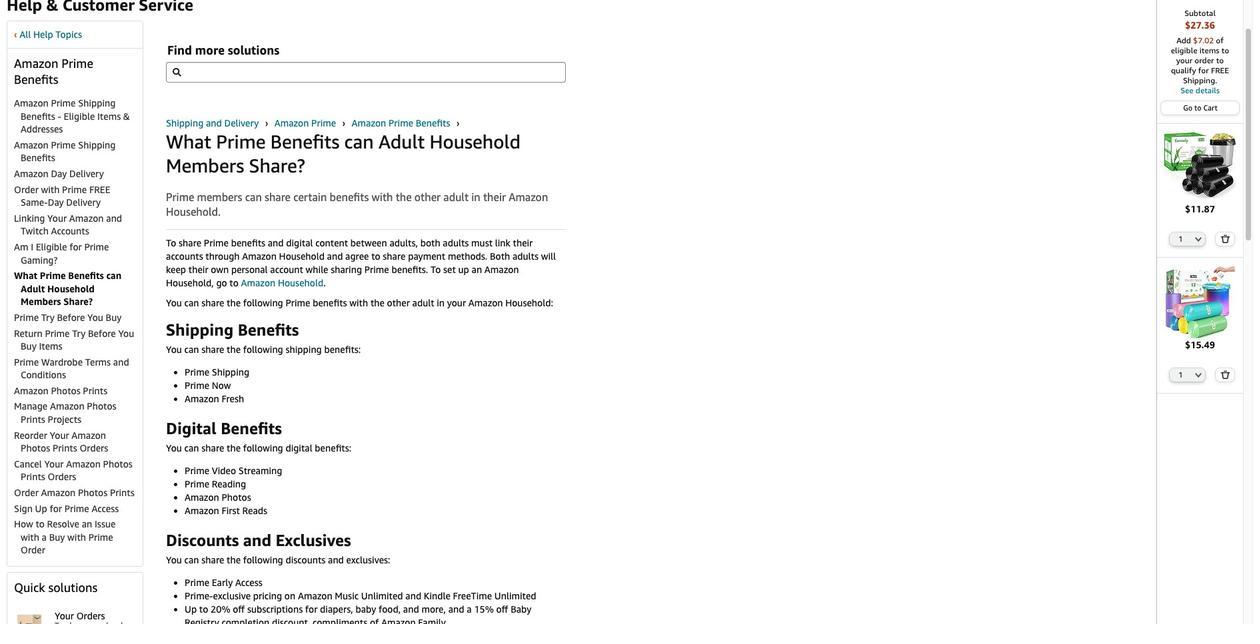 Task type: locate. For each thing, give the bounding box(es) containing it.
1 vertical spatial what
[[14, 270, 37, 281]]

1 horizontal spatial off
[[496, 604, 508, 615]]

0 horizontal spatial of
[[370, 617, 379, 625]]

amazon household link
[[241, 277, 323, 288]]

unlimited up baby
[[494, 590, 536, 602]]

1 vertical spatial solutions
[[48, 581, 98, 595]]

0 vertical spatial free
[[1211, 65, 1229, 75]]

discount,
[[272, 617, 310, 625]]

share? up prime try before you buy link
[[63, 296, 93, 307]]

digital for following
[[286, 442, 312, 454]]

1 horizontal spatial to
[[431, 264, 441, 275]]

1 vertical spatial digital
[[286, 442, 312, 454]]

up
[[35, 503, 47, 514], [185, 604, 197, 615]]

of eligible items to your order to qualify for free shipping.
[[1171, 35, 1229, 85]]

1 vertical spatial adult
[[21, 283, 45, 294]]

orders
[[80, 443, 108, 454], [48, 472, 76, 483], [76, 611, 105, 622]]

adults,
[[390, 237, 418, 248]]

off inside , and more, and a 15% off baby registry completion discount, compliments of amazon                            family
[[496, 604, 508, 615]]

your orders link
[[55, 610, 136, 625]]

add
[[1177, 35, 1191, 45]]

their up household,
[[188, 264, 208, 275]]

0 horizontal spatial what
[[14, 270, 37, 281]]

amazon up the link
[[509, 191, 548, 204]]

1 dropdown image from the top
[[1195, 236, 1202, 242]]

orders down quick solutions
[[76, 611, 105, 622]]

0 vertical spatial what
[[166, 131, 211, 153]]

you for you can share the following discounts and exclusives:
[[166, 554, 182, 566]]

household inside 'amazon prime shipping benefits - eligible items & addresses amazon prime shipping benefits amazon day delivery order with prime free same-day delivery linking your amazon and twitch accounts am i eligible for prime gaming? what prime benefits can adult household members share? prime try before you buy return prime try before you buy items prime wardrobe terms and conditions amazon photos prints manage amazon photos prints projects reorder your amazon photos prints orders cancel your amazon photos prints orders order amazon photos prints sign up for prime access how to resolve an issue with a buy with prime order'
[[47, 283, 94, 294]]

1 horizontal spatial buy
[[49, 532, 65, 543]]

can down digital on the left bottom of page
[[184, 442, 199, 454]]

1 vertical spatial buy
[[21, 341, 37, 352]]

for right "qualify"
[[1198, 65, 1209, 75]]

1 horizontal spatial unlimited
[[494, 590, 536, 602]]

prime down amazon day delivery link
[[62, 184, 87, 195]]

share? down what prime benefits can adult
[[249, 155, 305, 177]]

other
[[414, 191, 441, 204], [387, 297, 410, 308]]

baby
[[511, 604, 531, 615]]

day up order with prime free same-day delivery link
[[51, 168, 67, 179]]

your left order
[[1176, 55, 1192, 65]]

try down prime try before you buy link
[[72, 328, 85, 339]]

digital benefits
[[166, 419, 282, 438]]

prime inside prime early access prime-exclusive pricing on amazon music unlimited and kindle freetime unlimited
[[185, 577, 209, 588]]

.
[[323, 277, 326, 288]]

1 vertical spatial an
[[82, 519, 92, 530]]

prime up conditions
[[14, 356, 39, 368]]

amazon down both
[[484, 264, 519, 275]]

dropdown image
[[1195, 236, 1202, 242], [1195, 373, 1202, 378]]

discounts
[[166, 531, 239, 550]]

1 vertical spatial delete image
[[1220, 371, 1230, 379]]

order up the same-
[[14, 184, 39, 195]]

photos
[[51, 385, 80, 396], [87, 401, 116, 412], [21, 443, 50, 454], [103, 458, 133, 470], [78, 487, 107, 499], [222, 492, 251, 503]]

1 horizontal spatial adult
[[443, 191, 469, 204]]

2 horizontal spatial their
[[513, 237, 533, 248]]

1 horizontal spatial an
[[472, 264, 482, 275]]

a inside 'amazon prime shipping benefits - eligible items & addresses amazon prime shipping benefits amazon day delivery order with prime free same-day delivery linking your amazon and twitch accounts am i eligible for prime gaming? what prime benefits can adult household members share? prime try before you buy return prime try before you buy items prime wardrobe terms and conditions amazon photos prints manage amazon photos prints projects reorder your amazon photos prints orders cancel your amazon photos prints orders order amazon photos prints sign up for prime access how to resolve an issue with a buy with prime order'
[[42, 532, 47, 543]]

0 vertical spatial order
[[14, 184, 39, 195]]

following down amazon household link
[[243, 297, 283, 308]]

1 for $15.49
[[1179, 371, 1183, 379]]

1 for $11.87
[[1179, 234, 1183, 243]]

1 vertical spatial dropdown image
[[1195, 373, 1202, 378]]

benefits: for shipping benefits
[[324, 344, 361, 355]]

to
[[166, 237, 176, 248], [431, 264, 441, 275]]

orders up cancel your amazon photos prints orders link
[[80, 443, 108, 454]]

search image
[[173, 68, 181, 76]]

1 horizontal spatial ›
[[342, 117, 345, 129]]

the for shipping
[[227, 344, 241, 355]]

your down the set
[[447, 297, 466, 308]]

1 vertical spatial up
[[185, 604, 197, 615]]

household inside household members share?
[[430, 131, 521, 153]]

2 off from the left
[[496, 604, 508, 615]]

prints up issue
[[110, 487, 134, 499]]

adult
[[443, 191, 469, 204], [412, 297, 434, 308]]

you down prime try before you buy link
[[118, 328, 134, 339]]

solutions up your orders
[[48, 581, 98, 595]]

go to cart
[[1183, 103, 1218, 112]]

members inside household members share?
[[166, 155, 244, 177]]

photos down cancel your amazon photos prints orders link
[[78, 487, 107, 499]]

shipping benefits
[[166, 320, 299, 339]]

0 vertical spatial benefits
[[330, 191, 369, 204]]

eligible up gaming?
[[36, 241, 67, 253]]

1 1 from the top
[[1179, 234, 1183, 243]]

adult inside 'amazon prime shipping benefits - eligible items & addresses amazon prime shipping benefits amazon day delivery order with prime free same-day delivery linking your amazon and twitch accounts am i eligible for prime gaming? what prime benefits can adult household members share? prime try before you buy return prime try before you buy items prime wardrobe terms and conditions amazon photos prints manage amazon photos prints projects reorder your amazon photos prints orders cancel your amazon photos prints orders order amazon photos prints sign up for prime access how to resolve an issue with a buy with prime order'
[[21, 283, 45, 294]]

all
[[20, 29, 31, 40]]

$15.49
[[1185, 339, 1215, 351]]

adult up methods. at the top
[[443, 191, 469, 204]]

0 horizontal spatial adult
[[21, 283, 45, 294]]

baby
[[356, 604, 376, 615]]

can
[[344, 131, 374, 153], [245, 191, 262, 204], [106, 270, 122, 281], [184, 297, 199, 308], [184, 344, 199, 355], [184, 442, 199, 454], [184, 554, 199, 566]]

family
[[418, 617, 446, 625]]

their inside in their amazon household.
[[483, 191, 506, 204]]

article
[[166, 130, 566, 625]]

you for you can share the following prime benefits with the other adult in your amazon household:
[[166, 297, 182, 308]]

› up household members share? on the left top
[[342, 117, 345, 129]]

1 vertical spatial benefits
[[231, 237, 265, 248]]

off right 15%
[[496, 604, 508, 615]]

can down the am i eligible for prime gaming? link
[[106, 270, 122, 281]]

share down shipping benefits
[[201, 344, 224, 355]]

amazon left first
[[185, 505, 219, 516]]

members up members
[[166, 155, 244, 177]]

video
[[212, 465, 236, 476]]

you can share the following discounts and exclusives:
[[166, 554, 390, 566]]

1 vertical spatial of
[[370, 617, 379, 625]]

up down prime- on the left bottom
[[185, 604, 197, 615]]

1 vertical spatial members
[[21, 296, 61, 307]]

you down digital on the left bottom of page
[[166, 442, 182, 454]]

same-
[[21, 197, 48, 208]]

1 horizontal spatial solutions
[[228, 43, 279, 57]]

household:
[[505, 297, 553, 308]]

0 horizontal spatial adult
[[412, 297, 434, 308]]

0 vertical spatial try
[[41, 312, 55, 323]]

access inside prime early access prime-exclusive pricing on amazon music unlimited and kindle freetime unlimited
[[235, 577, 263, 588]]

before
[[57, 312, 85, 323], [88, 328, 116, 339]]

am
[[14, 241, 28, 253]]

1 vertical spatial a
[[467, 604, 472, 615]]

-
[[58, 110, 61, 122]]

0 vertical spatial day
[[51, 168, 67, 179]]

0 horizontal spatial buy
[[21, 341, 37, 352]]

3 following from the top
[[243, 442, 283, 454]]

prints
[[83, 385, 107, 396], [21, 414, 45, 425], [53, 443, 77, 454], [21, 472, 45, 483], [110, 487, 134, 499]]

1 horizontal spatial adult
[[379, 131, 425, 153]]

an inside to share prime benefits and digital content between adults, both adults must link          their accounts through amazon household and agree to share payment methods. both adults          will keep their own personal account while sharing prime benefits. to set up an amazon household, go to
[[472, 264, 482, 275]]

photos up the manage amazon photos prints projects link
[[51, 385, 80, 396]]

with down the how
[[21, 532, 39, 543]]

order down the how
[[21, 545, 45, 556]]

0 vertical spatial share?
[[249, 155, 305, 177]]

2 following from the top
[[243, 344, 283, 355]]

0 vertical spatial an
[[472, 264, 482, 275]]

0 vertical spatial their
[[483, 191, 506, 204]]

1 vertical spatial orders
[[48, 472, 76, 483]]

digital inside to share prime benefits and digital content between adults, both adults must link          their accounts through amazon household and agree to share payment methods. both adults          will keep their own personal account while sharing prime benefits. to set up an amazon household, go to
[[286, 237, 313, 248]]

1 horizontal spatial in
[[471, 191, 480, 204]]

the
[[396, 191, 412, 204], [227, 297, 241, 308], [370, 297, 384, 308], [227, 344, 241, 355], [227, 442, 241, 454], [227, 554, 241, 566]]

prime early access prime-exclusive pricing on amazon music unlimited and kindle freetime unlimited
[[185, 577, 536, 602]]

with
[[41, 184, 60, 195], [372, 191, 393, 204], [349, 297, 368, 308], [21, 532, 39, 543], [67, 532, 86, 543]]

1 off from the left
[[233, 604, 245, 615]]

twitch
[[21, 226, 49, 237]]

delete image
[[1220, 234, 1230, 243], [1220, 371, 1230, 379]]

amazon up the same-
[[14, 168, 48, 179]]

photos inside prime video streaming prime reading amazon photos amazon first reads
[[222, 492, 251, 503]]

you down discounts
[[166, 554, 182, 566]]

2 horizontal spatial ›
[[456, 117, 460, 129]]

2 vertical spatial orders
[[76, 611, 105, 622]]

amazon up 'personal'
[[242, 250, 277, 262]]

1 horizontal spatial other
[[414, 191, 441, 204]]

› right amazon prime benefits "link"
[[456, 117, 460, 129]]

access up exclusive
[[235, 577, 263, 588]]

0 horizontal spatial adults
[[443, 237, 469, 248]]

amazon inside , and more, and a 15% off baby registry completion discount, compliments of amazon                            family
[[381, 617, 416, 625]]

1 vertical spatial 1
[[1179, 371, 1183, 379]]

2 vertical spatial order
[[21, 545, 45, 556]]

your
[[47, 212, 67, 224], [50, 430, 69, 441], [44, 458, 64, 470], [55, 611, 74, 622]]

adult down gaming?
[[21, 283, 45, 294]]

buy down return on the left of page
[[21, 341, 37, 352]]

your up accounts
[[47, 212, 67, 224]]

wardrobe
[[41, 356, 83, 368]]

in their amazon household.
[[166, 191, 548, 219]]

0 horizontal spatial to
[[166, 237, 176, 248]]

adults left will
[[512, 250, 539, 262]]

to left the set
[[431, 264, 441, 275]]

benefits inside to share prime benefits and digital content between adults, both adults must link          their accounts through amazon household and agree to share payment methods. both adults          will keep their own personal account while sharing prime benefits. to set up an amazon household, go to
[[231, 237, 265, 248]]

through
[[206, 250, 240, 262]]

0 vertical spatial delete image
[[1220, 234, 1230, 243]]

digital for and
[[286, 237, 313, 248]]

must
[[471, 237, 493, 248]]

adult down amazon prime benefits "link"
[[379, 131, 425, 153]]

2 1 from the top
[[1179, 371, 1183, 379]]

order with prime free same-day delivery link
[[14, 184, 110, 208]]

amazon prime link
[[274, 117, 339, 129]]

0 vertical spatial items
[[97, 110, 121, 122]]

0 vertical spatial in
[[471, 191, 480, 204]]

what
[[166, 131, 211, 153], [14, 270, 37, 281]]

other up both
[[414, 191, 441, 204]]

to right go
[[1194, 103, 1202, 112]]

None submit
[[1216, 232, 1234, 246], [1216, 369, 1234, 382], [1216, 232, 1234, 246], [1216, 369, 1234, 382]]

adult down benefits.
[[412, 297, 434, 308]]

dropdown image down $15.49
[[1195, 373, 1202, 378]]

1 vertical spatial adults
[[512, 250, 539, 262]]

free down items
[[1211, 65, 1229, 75]]

before up terms
[[88, 328, 116, 339]]

you for you can share the following shipping benefits:
[[166, 344, 182, 355]]

0 horizontal spatial unlimited
[[361, 590, 403, 602]]

0 vertical spatial up
[[35, 503, 47, 514]]

1 vertical spatial benefits:
[[315, 442, 351, 454]]

dropdown image down $11.87
[[1195, 236, 1202, 242]]

can up prime shipping prime now amazon fresh
[[184, 344, 199, 355]]

to right the how
[[36, 519, 45, 530]]

amazon right on
[[298, 590, 332, 602]]

1 vertical spatial other
[[387, 297, 410, 308]]

you for you can share the following digital benefits:
[[166, 442, 182, 454]]

delivery up what prime benefits can adult
[[224, 117, 259, 129]]

sign
[[14, 503, 33, 514]]

0 horizontal spatial members
[[21, 296, 61, 307]]

methods.
[[448, 250, 487, 262]]

0 vertical spatial 1
[[1179, 234, 1183, 243]]

share? inside household members share?
[[249, 155, 305, 177]]

their
[[483, 191, 506, 204], [513, 237, 533, 248], [188, 264, 208, 275]]

order amazon photos prints link
[[14, 487, 134, 499]]

prime-
[[185, 590, 213, 602]]

1 horizontal spatial try
[[72, 328, 85, 339]]

2 dropdown image from the top
[[1195, 373, 1202, 378]]

the down to share prime benefits and digital content between adults, both adults must link          their accounts through amazon household and agree to share payment methods. both adults          will keep their own personal account while sharing prime benefits. to set up an amazon household, go to
[[370, 297, 384, 308]]

shipping down amazon prime shipping benefits - eligible items & addresses link
[[78, 139, 116, 150]]

2 horizontal spatial buy
[[106, 312, 122, 323]]

hommaly 1.2 gallon 240 pcs small black trash bags, strong garbage bags, bathroom trash can bin liners unscented, mini plastic bags for office, waste basket liner, fit 3,4.5,6 liters, 0.5,0.8,1,1.2 gal image
[[1164, 129, 1237, 202]]

cart
[[1203, 103, 1218, 112]]

1 vertical spatial free
[[89, 184, 110, 195]]

free
[[1211, 65, 1229, 75], [89, 184, 110, 195]]

1 horizontal spatial of
[[1216, 35, 1224, 45]]

in inside in their amazon household.
[[471, 191, 480, 204]]

shipping down household,
[[166, 320, 234, 339]]

to inside 'amazon prime shipping benefits - eligible items & addresses amazon prime shipping benefits amazon day delivery order with prime free same-day delivery linking your amazon and twitch accounts am i eligible for prime gaming? what prime benefits can adult household members share? prime try before you buy return prime try before you buy items prime wardrobe terms and conditions amazon photos prints manage amazon photos prints projects reorder your amazon photos prints orders cancel your amazon photos prints orders order amazon photos prints sign up for prime access how to resolve an issue with a buy with prime order'
[[36, 519, 45, 530]]

0 vertical spatial members
[[166, 155, 244, 177]]

prime down amazon household .
[[286, 297, 310, 308]]

amazon prime benefits link
[[352, 117, 453, 129]]

up
[[458, 264, 469, 275]]

buy down 'resolve' in the left bottom of the page
[[49, 532, 65, 543]]

1 vertical spatial access
[[235, 577, 263, 588]]

0 vertical spatial your
[[1176, 55, 1192, 65]]

of down baby
[[370, 617, 379, 625]]

go
[[1183, 103, 1193, 112]]

0 vertical spatial a
[[42, 532, 47, 543]]

1 horizontal spatial access
[[235, 577, 263, 588]]

1 horizontal spatial what
[[166, 131, 211, 153]]

1 vertical spatial to
[[431, 264, 441, 275]]

1 horizontal spatial up
[[185, 604, 197, 615]]

of inside of eligible items to your order to qualify for free shipping.
[[1216, 35, 1224, 45]]

0 horizontal spatial an
[[82, 519, 92, 530]]

amazon up what prime benefits can adult
[[274, 117, 309, 129]]

1 vertical spatial share?
[[63, 296, 93, 307]]

prime down prime try before you buy link
[[45, 328, 70, 339]]

free down amazon day delivery link
[[89, 184, 110, 195]]

1 horizontal spatial a
[[467, 604, 472, 615]]

shipping
[[78, 97, 116, 109], [166, 117, 203, 129], [78, 139, 116, 150], [166, 320, 234, 339], [212, 366, 249, 378]]

an right up
[[472, 264, 482, 275]]

on
[[285, 590, 295, 602]]

adults up methods. at the top
[[443, 237, 469, 248]]

1 vertical spatial your
[[447, 297, 466, 308]]

delete image for $11.87
[[1220, 234, 1230, 243]]

prime inside 'amazon prime benefits'
[[61, 56, 93, 71]]

benefits inside 'amazon prime benefits'
[[14, 72, 58, 87]]

0 vertical spatial buy
[[106, 312, 122, 323]]

1 vertical spatial before
[[88, 328, 116, 339]]

try up return on the left of page
[[41, 312, 55, 323]]

can inside 'amazon prime shipping benefits - eligible items & addresses amazon prime shipping benefits amazon day delivery order with prime free same-day delivery linking your amazon and twitch accounts am i eligible for prime gaming? what prime benefits can adult household members share? prime try before you buy return prime try before you buy items prime wardrobe terms and conditions amazon photos prints manage amazon photos prints projects reorder your amazon photos prints orders cancel your amazon photos prints orders order amazon photos prints sign up for prime access how to resolve an issue with a buy with prime order'
[[106, 270, 122, 281]]

0 horizontal spatial free
[[89, 184, 110, 195]]

1.2 gallon/330pcs strong trash bags colorful clear garbage bags by teivio, bathroom trash can bin liners, small plastic bags for home office kitchen, multicolor image
[[1164, 266, 1237, 339]]

household,
[[166, 277, 214, 288]]

of inside , and more, and a 15% off baby registry completion discount, compliments of amazon                            family
[[370, 617, 379, 625]]

account
[[270, 264, 303, 275]]

0 horizontal spatial access
[[92, 503, 119, 514]]

delivery down amazon prime shipping benefits link in the left top of the page
[[69, 168, 104, 179]]

to
[[1221, 45, 1229, 55], [1216, 55, 1224, 65], [1194, 103, 1202, 112], [371, 250, 380, 262], [229, 277, 238, 288], [36, 519, 45, 530], [199, 604, 208, 615]]

delete image for $15.49
[[1220, 371, 1230, 379]]

unlimited
[[361, 590, 403, 602], [494, 590, 536, 602]]

a inside , and more, and a 15% off baby registry completion discount, compliments of amazon                            family
[[467, 604, 472, 615]]

0 vertical spatial dropdown image
[[1195, 236, 1202, 242]]

how
[[14, 519, 33, 530]]

the for digital
[[227, 442, 241, 454]]

1
[[1179, 234, 1183, 243], [1179, 371, 1183, 379]]

amazon up the manage
[[14, 385, 48, 396]]

share down digital benefits
[[201, 442, 224, 454]]

streaming
[[238, 465, 282, 476]]

2 delete image from the top
[[1220, 371, 1230, 379]]

amazon prime shipping benefits - eligible items & addresses amazon prime shipping benefits amazon day delivery order with prime free same-day delivery linking your amazon and twitch accounts am i eligible for prime gaming? what prime benefits can adult household members share? prime try before you buy return prime try before you buy items prime wardrobe terms and conditions amazon photos prints manage amazon photos prints projects reorder your amazon photos prints orders cancel your amazon photos prints orders order amazon photos prints sign up for prime access how to resolve an issue with a buy with prime order
[[14, 97, 134, 556]]

members inside 'amazon prime shipping benefits - eligible items & addresses amazon prime shipping benefits amazon day delivery order with prime free same-day delivery linking your amazon and twitch accounts am i eligible for prime gaming? what prime benefits can adult household members share? prime try before you buy return prime try before you buy items prime wardrobe terms and conditions amazon photos prints manage amazon photos prints projects reorder your amazon photos prints orders cancel your amazon photos prints orders order amazon photos prints sign up for prime access how to resolve an issue with a buy with prime order'
[[21, 296, 61, 307]]

0 vertical spatial delivery
[[224, 117, 259, 129]]

1 delete image from the top
[[1220, 234, 1230, 243]]

issue
[[95, 519, 116, 530]]

a down freetime
[[467, 604, 472, 615]]

shipping and delivery link
[[166, 117, 261, 129]]

0 vertical spatial to
[[166, 237, 176, 248]]

cancel
[[14, 458, 42, 470]]

4 following from the top
[[243, 554, 283, 566]]

0 horizontal spatial up
[[35, 503, 47, 514]]

0 vertical spatial before
[[57, 312, 85, 323]]

1 horizontal spatial free
[[1211, 65, 1229, 75]]

quick
[[14, 581, 45, 595]]

what prime benefits can adult
[[166, 131, 425, 153]]

benefits right certain
[[330, 191, 369, 204]]

3 › from the left
[[456, 117, 460, 129]]

to right items
[[1221, 45, 1229, 55]]

eligible
[[1171, 45, 1197, 55]]

1 horizontal spatial members
[[166, 155, 244, 177]]

prime try before you buy link
[[14, 312, 122, 323]]

share? inside 'amazon prime shipping benefits - eligible items & addresses amazon prime shipping benefits amazon day delivery order with prime free same-day delivery linking your amazon and twitch accounts am i eligible for prime gaming? what prime benefits can adult household members share? prime try before you buy return prime try before you buy items prime wardrobe terms and conditions amazon photos prints manage amazon photos prints projects reorder your amazon photos prints orders cancel your amazon photos prints orders order amazon photos prints sign up for prime access how to resolve an issue with a buy with prime order'
[[63, 296, 93, 307]]

content
[[315, 237, 348, 248]]

dropdown image for $11.87
[[1195, 236, 1202, 242]]

what inside 'amazon prime shipping benefits - eligible items & addresses amazon prime shipping benefits amazon day delivery order with prime free same-day delivery linking your amazon and twitch accounts am i eligible for prime gaming? what prime benefits can adult household members share? prime try before you buy return prime try before you buy items prime wardrobe terms and conditions amazon photos prints manage amazon photos prints projects reorder your amazon photos prints orders cancel your amazon photos prints orders order amazon photos prints sign up for prime access how to resolve an issue with a buy with prime order'
[[14, 270, 37, 281]]

solutions
[[228, 43, 279, 57], [48, 581, 98, 595]]

2 › from the left
[[342, 117, 345, 129]]

1 horizontal spatial items
[[97, 110, 121, 122]]



Task type: vqa. For each thing, say whether or not it's contained in the screenshot.
'Shop' inside Shop software products link
no



Task type: describe. For each thing, give the bounding box(es) containing it.
your down reorder your amazon photos prints orders link
[[44, 458, 64, 470]]

see details link
[[1164, 85, 1236, 95]]

while
[[306, 264, 328, 275]]

following for digital
[[243, 442, 283, 454]]

am i eligible for prime gaming? link
[[14, 241, 109, 266]]

the up adults,
[[396, 191, 412, 204]]

terms
[[85, 356, 111, 368]]

share left certain
[[265, 191, 291, 204]]

both
[[490, 250, 510, 262]]

&
[[123, 110, 130, 122]]

keep
[[166, 264, 186, 275]]

prime down the find more solutions search field
[[389, 117, 413, 129]]

‹
[[14, 29, 17, 40]]

can right members
[[245, 191, 262, 204]]

prime down agree
[[364, 264, 389, 275]]

0 horizontal spatial try
[[41, 312, 55, 323]]

your down quick solutions
[[55, 611, 74, 622]]

0 horizontal spatial in
[[437, 297, 445, 308]]

details
[[1196, 85, 1220, 95]]

more,
[[422, 604, 446, 615]]

prime down addresses
[[51, 139, 76, 150]]

subtotal
[[1184, 8, 1216, 18]]

1 › from the left
[[265, 117, 268, 129]]

dropdown image for $15.49
[[1195, 373, 1202, 378]]

up inside 'amazon prime shipping benefits - eligible items & addresses amazon prime shipping benefits amazon day delivery order with prime free same-day delivery linking your amazon and twitch accounts am i eligible for prime gaming? what prime benefits can adult household members share? prime try before you buy return prime try before you buy items prime wardrobe terms and conditions amazon photos prints manage amazon photos prints projects reorder your amazon photos prints orders cancel your amazon photos prints orders order amazon photos prints sign up for prime access how to resolve an issue with a buy with prime order'
[[35, 503, 47, 514]]

amazon household .
[[241, 277, 326, 288]]

up to 20% off subscriptions for diapers, baby food
[[185, 604, 398, 615]]

1 vertical spatial order
[[14, 487, 39, 499]]

return prime try before you buy items link
[[14, 328, 134, 352]]

household members share?
[[166, 131, 521, 177]]

,
[[398, 604, 401, 615]]

prime left "reading"
[[185, 478, 209, 490]]

20%
[[211, 604, 230, 615]]

prime members can share certain benefits with the other adult
[[166, 191, 469, 204]]

$11.87
[[1185, 203, 1215, 214]]

household.
[[166, 206, 221, 219]]

amazon up addresses
[[14, 97, 48, 109]]

0 vertical spatial solutions
[[228, 43, 279, 57]]

0 vertical spatial adults
[[443, 237, 469, 248]]

shipping down search image
[[166, 117, 203, 129]]

amazon up the projects
[[50, 401, 84, 412]]

prime down shipping and delivery link
[[216, 131, 266, 153]]

shipping
[[286, 344, 322, 355]]

prime down issue
[[88, 532, 113, 543]]

0 vertical spatial adult
[[443, 191, 469, 204]]

to up registry
[[199, 604, 208, 615]]

gaming?
[[21, 254, 58, 266]]

for inside of eligible items to your order to qualify for free shipping.
[[1198, 65, 1209, 75]]

for up 'resolve' in the left bottom of the page
[[50, 503, 62, 514]]

linking
[[14, 212, 45, 224]]

your orders
[[55, 611, 105, 622]]

to down between
[[371, 250, 380, 262]]

free inside 'amazon prime shipping benefits - eligible items & addresses amazon prime shipping benefits amazon day delivery order with prime free same-day delivery linking your amazon and twitch accounts am i eligible for prime gaming? what prime benefits can adult household members share? prime try before you buy return prime try before you buy items prime wardrobe terms and conditions amazon photos prints manage amazon photos prints projects reorder your amazon photos prints orders cancel your amazon photos prints orders order amazon photos prints sign up for prime access how to resolve an issue with a buy with prime order'
[[89, 184, 110, 195]]

15%
[[474, 604, 494, 615]]

freetime
[[453, 590, 492, 602]]

1 vertical spatial try
[[72, 328, 85, 339]]

now
[[212, 380, 231, 391]]

conditions
[[21, 369, 66, 381]]

amazon inside prime early access prime-exclusive pricing on amazon music unlimited and kindle freetime unlimited
[[298, 590, 332, 602]]

prints down terms
[[83, 385, 107, 396]]

see details
[[1180, 85, 1220, 95]]

and inside prime early access prime-exclusive pricing on amazon music unlimited and kindle freetime unlimited
[[405, 590, 421, 602]]

share down discounts
[[201, 554, 224, 566]]

prime up return on the left of page
[[14, 312, 39, 323]]

projects
[[48, 414, 81, 425]]

prints down the manage
[[21, 414, 45, 425]]

food
[[379, 604, 398, 615]]

kindle
[[424, 590, 451, 602]]

amazon inside 'amazon prime benefits'
[[14, 56, 58, 71]]

amazon down up
[[468, 297, 503, 308]]

‹ all help topics
[[14, 29, 82, 40]]

own
[[211, 264, 229, 275]]

2 vertical spatial buy
[[49, 532, 65, 543]]

2 vertical spatial delivery
[[66, 197, 101, 208]]

link
[[495, 237, 510, 248]]

shipping down 'amazon prime benefits'
[[78, 97, 116, 109]]

certain
[[293, 191, 327, 204]]

1 horizontal spatial before
[[88, 328, 116, 339]]

prime down accounts
[[84, 241, 109, 253]]

qualify
[[1171, 65, 1196, 75]]

prime up the through
[[204, 237, 229, 248]]

2 unlimited from the left
[[494, 590, 536, 602]]

photos up order amazon photos prints "link"
[[103, 458, 133, 470]]

with down 'resolve' in the left bottom of the page
[[67, 532, 86, 543]]

prime down gaming?
[[40, 270, 66, 281]]

linking your amazon and twitch accounts link
[[14, 212, 122, 237]]

0 horizontal spatial their
[[188, 264, 208, 275]]

prime up -
[[51, 97, 76, 109]]

with down sharing
[[349, 297, 368, 308]]

prime left video
[[185, 465, 209, 476]]

payment
[[408, 250, 445, 262]]

0 vertical spatial other
[[414, 191, 441, 204]]

amazon up order amazon photos prints "link"
[[66, 458, 101, 470]]

amazon up household members share? on the left top
[[352, 117, 386, 129]]

free inside of eligible items to your order to qualify for free shipping.
[[1211, 65, 1229, 75]]

1 vertical spatial adult
[[412, 297, 434, 308]]

household inside to share prime benefits and digital content between adults, both adults must link          their accounts through amazon household and agree to share payment methods. both adults          will keep their own personal account while sharing prime benefits. to set up an amazon household, go to
[[279, 250, 325, 262]]

set
[[443, 264, 456, 275]]

2 vertical spatial benefits
[[313, 297, 347, 308]]

0 horizontal spatial solutions
[[48, 581, 98, 595]]

with up between
[[372, 191, 393, 204]]

prime down order amazon photos prints "link"
[[64, 503, 89, 514]]

amazon prime benefits
[[14, 56, 93, 87]]

exclusives:
[[346, 554, 390, 566]]

Find more solutions search field
[[166, 62, 566, 83]]

all help topics link
[[20, 29, 82, 40]]

can down discounts
[[184, 554, 199, 566]]

the for prime
[[227, 297, 241, 308]]

for down accounts
[[69, 241, 82, 253]]

1 horizontal spatial adults
[[512, 250, 539, 262]]

your inside of eligible items to your order to qualify for free shipping.
[[1176, 55, 1192, 65]]

your orders image
[[14, 605, 45, 625]]

prints up cancel your amazon photos prints orders link
[[53, 443, 77, 454]]

you can share the following digital benefits:
[[166, 442, 351, 454]]

manage
[[14, 401, 48, 412]]

you up the return prime try before you buy items link
[[87, 312, 103, 323]]

prime up what prime benefits can adult
[[311, 117, 336, 129]]

amazon inside in their amazon household.
[[509, 191, 548, 204]]

prime up household.
[[166, 191, 194, 204]]

amazon prime shipping benefits link
[[14, 139, 116, 164]]

prime down shipping benefits
[[185, 366, 209, 378]]

shipping and delivery › amazon prime › amazon prime benefits ›
[[166, 117, 462, 129]]

1 vertical spatial delivery
[[69, 168, 104, 179]]

amazon up sign up for prime access link
[[41, 487, 75, 499]]

diapers,
[[320, 604, 353, 615]]

an inside 'amazon prime shipping benefits - eligible items & addresses amazon prime shipping benefits amazon day delivery order with prime free same-day delivery linking your amazon and twitch accounts am i eligible for prime gaming? what prime benefits can adult household members share? prime try before you buy return prime try before you buy items prime wardrobe terms and conditions amazon photos prints manage amazon photos prints projects reorder your amazon photos prints orders cancel your amazon photos prints orders order amazon photos prints sign up for prime access how to resolve an issue with a buy with prime order'
[[82, 519, 92, 530]]

accounts
[[51, 226, 89, 237]]

find more solutions
[[167, 43, 279, 57]]

members
[[197, 191, 242, 204]]

order
[[1195, 55, 1214, 65]]

addresses
[[21, 123, 63, 135]]

both
[[420, 237, 440, 248]]

share up accounts
[[179, 237, 201, 248]]

reorder
[[14, 430, 47, 441]]

photos down reorder
[[21, 443, 50, 454]]

registry
[[185, 617, 219, 625]]

will
[[541, 250, 556, 262]]

following for discounts
[[243, 554, 283, 566]]

photos down amazon photos prints link
[[87, 401, 116, 412]]

$7.02
[[1193, 35, 1214, 45]]

you can share the following prime benefits with the other adult in your amazon household:
[[166, 297, 553, 308]]

accounts
[[166, 250, 203, 262]]

can down amazon prime benefits "link"
[[344, 131, 374, 153]]

share down the go
[[201, 297, 224, 308]]

pricing
[[253, 590, 282, 602]]

to right the go
[[229, 277, 238, 288]]

amazon down "reading"
[[185, 492, 219, 503]]

subtotal $27.36
[[1184, 8, 1216, 31]]

1 vertical spatial their
[[513, 237, 533, 248]]

0 horizontal spatial other
[[387, 297, 410, 308]]

prints down cancel
[[21, 472, 45, 483]]

your down the projects
[[50, 430, 69, 441]]

1 following from the top
[[243, 297, 283, 308]]

to right order
[[1216, 55, 1224, 65]]

can down household,
[[184, 297, 199, 308]]

for up the discount,
[[305, 604, 318, 615]]

personal
[[231, 264, 268, 275]]

article containing what prime benefits can
[[166, 130, 566, 625]]

share down adults,
[[383, 250, 406, 262]]

benefits: for digital benefits
[[315, 442, 351, 454]]

1 unlimited from the left
[[361, 590, 403, 602]]

1 vertical spatial eligible
[[36, 241, 67, 253]]

amazon down the projects
[[72, 430, 106, 441]]

find
[[167, 43, 192, 57]]

0 vertical spatial orders
[[80, 443, 108, 454]]

0 horizontal spatial before
[[57, 312, 85, 323]]

the for discounts
[[227, 554, 241, 566]]

1 vertical spatial day
[[48, 197, 64, 208]]

exclusives
[[276, 531, 351, 550]]

prime shipping prime now amazon fresh
[[185, 366, 249, 404]]

shipping inside prime shipping prime now amazon fresh
[[212, 366, 249, 378]]

exclusive
[[213, 590, 251, 602]]

topics
[[56, 29, 82, 40]]

amazon prime shipping benefits - eligible items & addresses link
[[14, 97, 130, 135]]

prime left now
[[185, 380, 209, 391]]

amazon inside prime shipping prime now amazon fresh
[[185, 393, 219, 404]]

0 vertical spatial eligible
[[64, 110, 95, 122]]

0 vertical spatial adult
[[379, 131, 425, 153]]

between
[[350, 237, 387, 248]]

amazon down 'personal'
[[241, 277, 275, 288]]

see
[[1180, 85, 1194, 95]]

benefits.
[[392, 264, 428, 275]]

0 horizontal spatial your
[[447, 297, 466, 308]]

prime video streaming prime reading amazon photos amazon first reads
[[185, 465, 282, 516]]

go to cart link
[[1161, 101, 1239, 115]]

, and more, and a 15% off baby registry completion discount, compliments of amazon                            family
[[185, 604, 531, 625]]

go
[[216, 277, 227, 288]]

amazon up accounts
[[69, 212, 104, 224]]

subscriptions
[[247, 604, 303, 615]]

sharing
[[331, 264, 362, 275]]

amazon down addresses
[[14, 139, 48, 150]]

reorder your amazon photos prints orders link
[[14, 430, 108, 454]]

following for shipping
[[243, 344, 283, 355]]

1 vertical spatial items
[[39, 341, 62, 352]]

with down amazon day delivery link
[[41, 184, 60, 195]]

access inside 'amazon prime shipping benefits - eligible items & addresses amazon prime shipping benefits amazon day delivery order with prime free same-day delivery linking your amazon and twitch accounts am i eligible for prime gaming? what prime benefits can adult household members share? prime try before you buy return prime try before you buy items prime wardrobe terms and conditions amazon photos prints manage amazon photos prints projects reorder your amazon photos prints orders cancel your amazon photos prints orders order amazon photos prints sign up for prime access how to resolve an issue with a buy with prime order'
[[92, 503, 119, 514]]

i
[[31, 241, 33, 253]]



